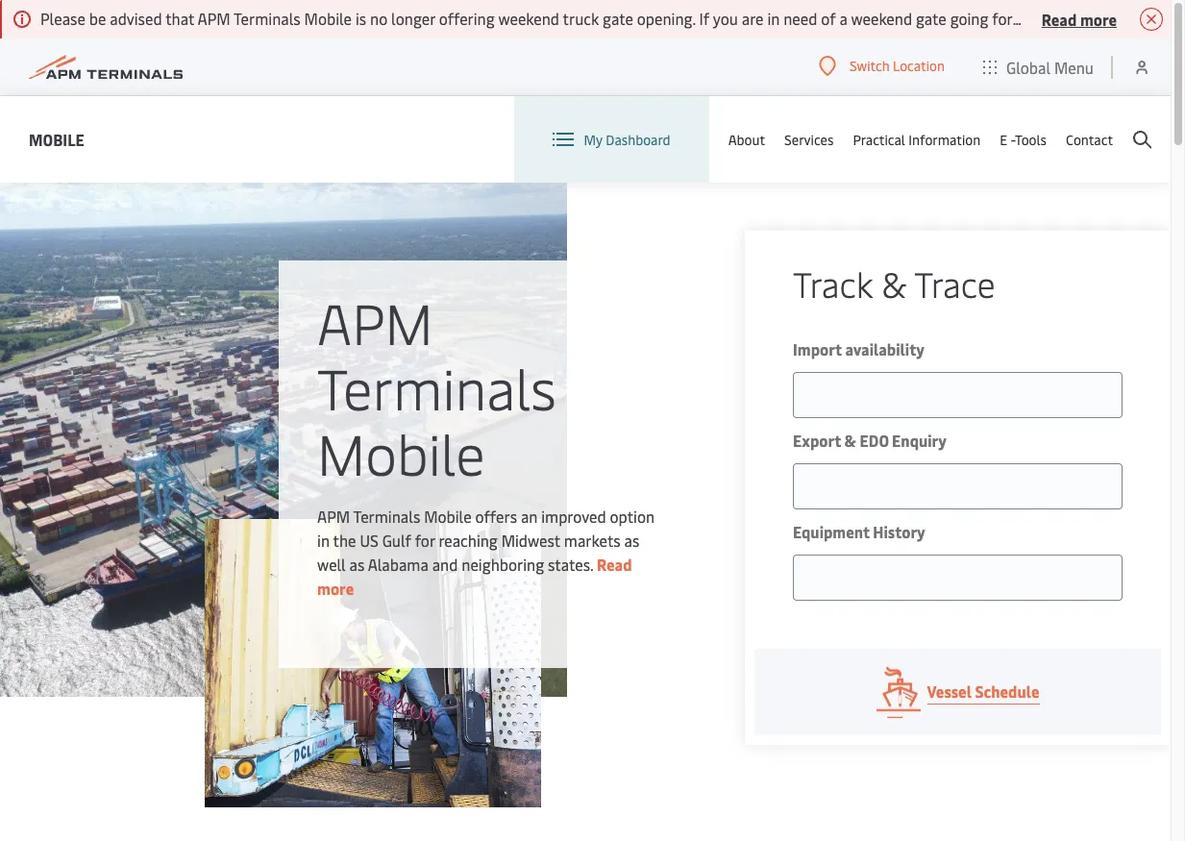 Task type: describe. For each thing, give the bounding box(es) containing it.
read more for read more button
[[1042, 8, 1117, 29]]

reaching
[[439, 529, 498, 551]]

truck
[[563, 8, 599, 29]]

option
[[610, 505, 655, 526]]

import
[[793, 338, 842, 360]]

contact button
[[1066, 96, 1114, 183]]

vessel schedule link
[[755, 649, 1162, 736]]

markets
[[564, 529, 621, 551]]

history
[[873, 521, 926, 542]]

going
[[951, 8, 989, 29]]

my dashboard
[[584, 130, 671, 149]]

more for read more link
[[317, 577, 354, 599]]

about button
[[729, 96, 765, 183]]

global
[[1007, 56, 1051, 77]]

read more for read more link
[[317, 553, 632, 599]]

1 gate from the left
[[603, 8, 634, 29]]

location
[[893, 57, 945, 75]]

mobile inside apm terminals mobile offers an improved option in the us gulf for reaching midwest markets as well as alabama and neighboring states.
[[424, 505, 472, 526]]

practical information button
[[853, 96, 981, 183]]

read for read more button
[[1042, 8, 1077, 29]]

please be advised that apm terminals mobile is no longer offering weekend truck gate opening. if you are in need of a weekend gate going forward, please email
[[40, 8, 1144, 29]]

advised
[[110, 8, 162, 29]]

read more button
[[1042, 7, 1117, 31]]

equipment history
[[793, 521, 926, 542]]

terminals for apm terminals mobile offers an improved option in the us gulf for reaching midwest markets as well as alabama and neighboring states.
[[353, 505, 420, 526]]

availability
[[846, 338, 925, 360]]

states.
[[548, 553, 593, 575]]

& for trace
[[882, 260, 907, 307]]

mobile secondary image
[[204, 519, 541, 808]]

are
[[742, 8, 764, 29]]

& for edo
[[845, 430, 857, 451]]

e -tools
[[1000, 130, 1047, 149]]

please
[[1054, 8, 1099, 29]]

enquiry
[[892, 430, 947, 451]]

mobile inside 'apm terminals mobile'
[[317, 414, 485, 490]]

0 vertical spatial apm
[[198, 8, 230, 29]]

mobile link
[[29, 127, 84, 151]]

2 gate from the left
[[916, 8, 947, 29]]

track
[[793, 260, 873, 307]]

terminals for apm terminals mobile
[[317, 349, 557, 425]]

offers
[[476, 505, 517, 526]]

e -tools button
[[1000, 96, 1047, 183]]

apm terminals mobile offers an improved option in the us gulf for reaching midwest markets as well as alabama and neighboring states.
[[317, 505, 655, 575]]

midwest
[[502, 529, 561, 551]]

switch location
[[850, 57, 945, 75]]

forward,
[[993, 8, 1051, 29]]

read for read more link
[[597, 553, 632, 575]]

opening.
[[637, 8, 696, 29]]

gulf
[[382, 529, 411, 551]]

alabama
[[368, 553, 429, 575]]

e
[[1000, 130, 1008, 149]]

a
[[840, 8, 848, 29]]

apm for apm terminals mobile offers an improved option in the us gulf for reaching midwest markets as well as alabama and neighboring states.
[[317, 505, 350, 526]]

of
[[821, 8, 836, 29]]

schedule
[[976, 681, 1040, 702]]

practical
[[853, 130, 906, 149]]

0 vertical spatial terminals
[[234, 8, 301, 29]]

1 horizontal spatial as
[[625, 529, 640, 551]]

about
[[729, 130, 765, 149]]

no
[[370, 8, 388, 29]]

menu
[[1055, 56, 1094, 77]]

export
[[793, 430, 841, 451]]

more for read more button
[[1081, 8, 1117, 29]]

an
[[521, 505, 538, 526]]

import availability
[[793, 338, 925, 360]]

and
[[432, 553, 458, 575]]

neighboring
[[462, 553, 544, 575]]

trace
[[915, 260, 996, 307]]



Task type: locate. For each thing, give the bounding box(es) containing it.
0 horizontal spatial read more
[[317, 553, 632, 599]]

& left trace
[[882, 260, 907, 307]]

1 weekend from the left
[[498, 8, 560, 29]]

weekend left truck in the top of the page
[[498, 8, 560, 29]]

read up global menu
[[1042, 8, 1077, 29]]

weekend
[[498, 8, 560, 29], [852, 8, 913, 29]]

0 horizontal spatial gate
[[603, 8, 634, 29]]

0 vertical spatial as
[[625, 529, 640, 551]]

services button
[[785, 96, 834, 183]]

vessel schedule
[[928, 681, 1040, 702]]

apm
[[198, 8, 230, 29], [317, 283, 433, 359], [317, 505, 350, 526]]

-
[[1011, 130, 1016, 149]]

0 vertical spatial &
[[882, 260, 907, 307]]

please
[[40, 8, 85, 29]]

contact
[[1066, 130, 1114, 149]]

1 horizontal spatial gate
[[916, 8, 947, 29]]

as right well
[[350, 553, 365, 575]]

read inside button
[[1042, 8, 1077, 29]]

weekend right a
[[852, 8, 913, 29]]

close alert image
[[1140, 8, 1164, 31]]

1 horizontal spatial more
[[1081, 8, 1117, 29]]

track & trace
[[793, 260, 996, 307]]

information
[[909, 130, 981, 149]]

more left close alert "image"
[[1081, 8, 1117, 29]]

export & edo enquiry
[[793, 430, 947, 451]]

1 vertical spatial as
[[350, 553, 365, 575]]

equipment
[[793, 521, 870, 542]]

switch
[[850, 57, 890, 75]]

1 vertical spatial read
[[597, 553, 632, 575]]

apm for apm terminals mobile
[[317, 283, 433, 359]]

& left edo
[[845, 430, 857, 451]]

1 horizontal spatial read more
[[1042, 8, 1117, 29]]

2 weekend from the left
[[852, 8, 913, 29]]

for
[[415, 529, 435, 551]]

my
[[584, 130, 603, 149]]

be
[[89, 8, 106, 29]]

mobile
[[304, 8, 352, 29], [29, 128, 84, 150], [317, 414, 485, 490], [424, 505, 472, 526]]

that
[[166, 8, 194, 29]]

more
[[1081, 8, 1117, 29], [317, 577, 354, 599]]

terminals inside apm terminals mobile offers an improved option in the us gulf for reaching midwest markets as well as alabama and neighboring states.
[[353, 505, 420, 526]]

dashboard
[[606, 130, 671, 149]]

0 vertical spatial more
[[1081, 8, 1117, 29]]

services
[[785, 130, 834, 149]]

0 vertical spatial read more
[[1042, 8, 1117, 29]]

gate
[[603, 8, 634, 29], [916, 8, 947, 29]]

the
[[333, 529, 356, 551]]

in inside apm terminals mobile offers an improved option in the us gulf for reaching midwest markets as well as alabama and neighboring states.
[[317, 529, 330, 551]]

read
[[1042, 8, 1077, 29], [597, 553, 632, 575]]

gate right truck in the top of the page
[[603, 8, 634, 29]]

my dashboard button
[[553, 96, 671, 183]]

offering
[[439, 8, 495, 29]]

in
[[768, 8, 780, 29], [317, 529, 330, 551]]

1 vertical spatial apm
[[317, 283, 433, 359]]

tools
[[1015, 130, 1047, 149]]

global menu button
[[964, 38, 1114, 96]]

1 vertical spatial terminals
[[317, 349, 557, 425]]

more down well
[[317, 577, 354, 599]]

0 horizontal spatial weekend
[[498, 8, 560, 29]]

2 vertical spatial apm
[[317, 505, 350, 526]]

gate left going at the right of the page
[[916, 8, 947, 29]]

apm terminals mobile
[[317, 283, 557, 490]]

1 vertical spatial &
[[845, 430, 857, 451]]

in left the
[[317, 529, 330, 551]]

us
[[360, 529, 379, 551]]

switch location button
[[819, 56, 945, 77]]

as
[[625, 529, 640, 551], [350, 553, 365, 575]]

more inside read more
[[317, 577, 354, 599]]

1 vertical spatial in
[[317, 529, 330, 551]]

read more link
[[317, 553, 632, 599]]

read more up menu
[[1042, 8, 1117, 29]]

1 horizontal spatial read
[[1042, 8, 1077, 29]]

more inside button
[[1081, 8, 1117, 29]]

1 vertical spatial read more
[[317, 553, 632, 599]]

terminals
[[234, 8, 301, 29], [317, 349, 557, 425], [353, 505, 420, 526]]

global menu
[[1007, 56, 1094, 77]]

1 horizontal spatial in
[[768, 8, 780, 29]]

edo
[[860, 430, 889, 451]]

read more down reaching on the left bottom
[[317, 553, 632, 599]]

2 vertical spatial terminals
[[353, 505, 420, 526]]

&
[[882, 260, 907, 307], [845, 430, 857, 451]]

email
[[1103, 8, 1141, 29]]

read inside read more
[[597, 553, 632, 575]]

0 vertical spatial read
[[1042, 8, 1077, 29]]

improved
[[542, 505, 606, 526]]

in right the are
[[768, 8, 780, 29]]

as down "option"
[[625, 529, 640, 551]]

xin da yang zhou  docked at apm terminals mobile image
[[0, 183, 567, 697]]

is
[[356, 8, 366, 29]]

well
[[317, 553, 346, 575]]

vessel
[[928, 681, 972, 702]]

0 vertical spatial in
[[768, 8, 780, 29]]

read down the markets
[[597, 553, 632, 575]]

0 horizontal spatial more
[[317, 577, 354, 599]]

1 horizontal spatial weekend
[[852, 8, 913, 29]]

0 horizontal spatial in
[[317, 529, 330, 551]]

0 horizontal spatial &
[[845, 430, 857, 451]]

0 horizontal spatial as
[[350, 553, 365, 575]]

if
[[700, 8, 710, 29]]

1 horizontal spatial &
[[882, 260, 907, 307]]

apm inside apm terminals mobile offers an improved option in the us gulf for reaching midwest markets as well as alabama and neighboring states.
[[317, 505, 350, 526]]

need
[[784, 8, 818, 29]]

practical information
[[853, 130, 981, 149]]

you
[[713, 8, 738, 29]]

1 vertical spatial more
[[317, 577, 354, 599]]

read more
[[1042, 8, 1117, 29], [317, 553, 632, 599]]

longer
[[391, 8, 435, 29]]

0 horizontal spatial read
[[597, 553, 632, 575]]

apm inside 'apm terminals mobile'
[[317, 283, 433, 359]]



Task type: vqa. For each thing, say whether or not it's contained in the screenshot.
'Read more' related to Read more button
no



